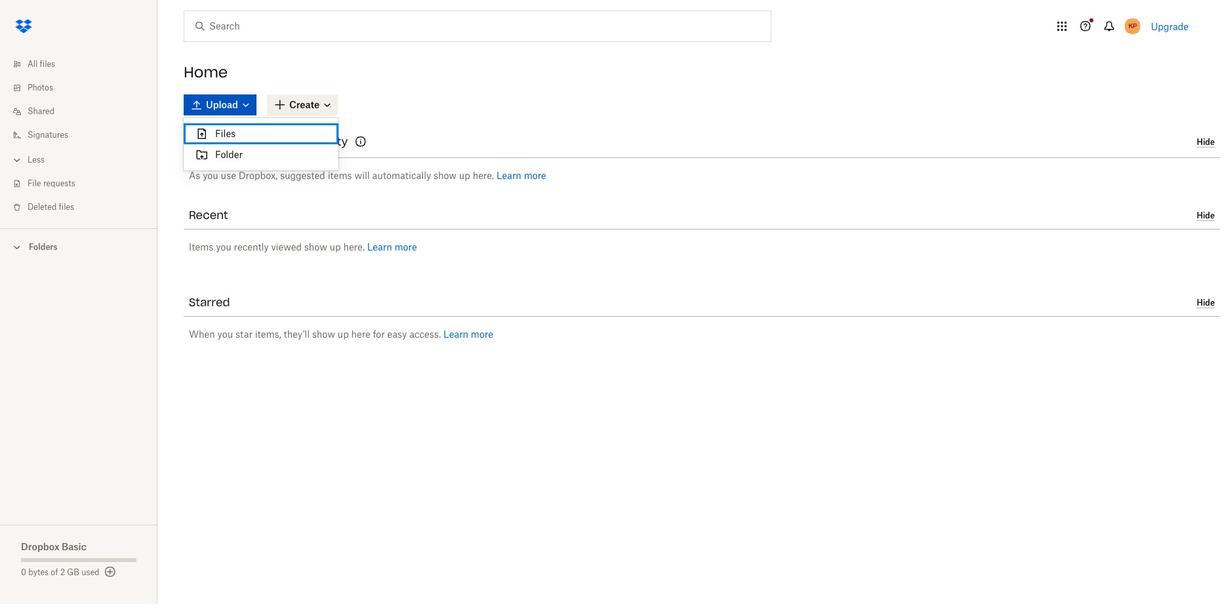 Task type: describe. For each thing, give the bounding box(es) containing it.
learn for here.
[[497, 170, 521, 181]]

dropbox
[[21, 541, 59, 552]]

1 vertical spatial show
[[304, 241, 327, 253]]

star
[[235, 329, 253, 340]]

file requests
[[28, 178, 75, 188]]

2
[[60, 568, 65, 577]]

easy
[[387, 329, 407, 340]]

less image
[[10, 154, 24, 167]]

will
[[355, 170, 370, 181]]

suggested
[[189, 135, 247, 148]]

folder
[[215, 149, 243, 160]]

items
[[189, 241, 213, 253]]

suggested from your activity
[[189, 135, 348, 148]]

learn more link for starred
[[444, 329, 493, 340]]

home
[[184, 63, 228, 81]]

shared
[[28, 106, 54, 116]]

learn more link for recent
[[367, 241, 417, 253]]

files for deleted files
[[59, 202, 74, 212]]

from
[[250, 135, 276, 148]]

files for all files
[[40, 59, 55, 69]]

signatures link
[[10, 123, 157, 147]]

items
[[328, 170, 352, 181]]

items you recently viewed show up here. learn more
[[189, 241, 417, 253]]

upgrade link
[[1151, 21, 1189, 32]]

photos link
[[10, 76, 157, 100]]

1 vertical spatial up
[[330, 241, 341, 253]]

folder menu item
[[184, 144, 339, 165]]

photos
[[28, 83, 53, 93]]

0
[[21, 568, 26, 577]]

files menu item
[[184, 123, 339, 144]]

all
[[28, 59, 38, 69]]

viewed
[[271, 241, 302, 253]]

items,
[[255, 329, 281, 340]]

file requests link
[[10, 172, 157, 196]]

you for recent
[[216, 241, 231, 253]]

file
[[28, 178, 41, 188]]

2 vertical spatial up
[[338, 329, 349, 340]]

recently
[[234, 241, 269, 253]]

list containing all files
[[0, 45, 157, 228]]

0 vertical spatial learn more link
[[497, 170, 546, 181]]

of
[[51, 568, 58, 577]]

dropbox,
[[239, 170, 278, 181]]

0 vertical spatial you
[[203, 170, 218, 181]]

1 horizontal spatial here.
[[473, 170, 494, 181]]

as
[[189, 170, 200, 181]]

all files link
[[10, 52, 157, 76]]

gb
[[67, 568, 79, 577]]

shared link
[[10, 100, 157, 123]]

more for access.
[[471, 329, 493, 340]]

when you star items, they'll show up here for easy access. learn more
[[189, 329, 493, 340]]

bytes
[[28, 568, 49, 577]]

when
[[189, 329, 215, 340]]



Task type: vqa. For each thing, say whether or not it's contained in the screenshot.
The '2:12' inside the you added 2:12 pm
no



Task type: locate. For each thing, give the bounding box(es) containing it.
files right all
[[40, 59, 55, 69]]

2 vertical spatial learn
[[444, 329, 468, 340]]

1 vertical spatial files
[[59, 202, 74, 212]]

basic
[[62, 541, 86, 552]]

deleted files link
[[10, 196, 157, 219]]

0 horizontal spatial more
[[395, 241, 417, 253]]

dropbox image
[[10, 13, 37, 39]]

dropbox basic
[[21, 541, 86, 552]]

0 vertical spatial here.
[[473, 170, 494, 181]]

show right automatically at the left of the page
[[434, 170, 457, 181]]

1 vertical spatial learn more link
[[367, 241, 417, 253]]

main content
[[184, 92, 1220, 604]]

less
[[28, 155, 45, 165]]

learn
[[497, 170, 521, 181], [367, 241, 392, 253], [444, 329, 468, 340]]

1 vertical spatial learn
[[367, 241, 392, 253]]

they'll
[[284, 329, 310, 340]]

all files
[[28, 59, 55, 69]]

you for starred
[[217, 329, 233, 340]]

deleted files
[[28, 202, 74, 212]]

up right automatically at the left of the page
[[459, 170, 470, 181]]

main content containing suggested from your activity
[[184, 92, 1220, 604]]

2 vertical spatial learn more link
[[444, 329, 493, 340]]

deleted
[[28, 202, 57, 212]]

0 vertical spatial up
[[459, 170, 470, 181]]

access.
[[409, 329, 441, 340]]

you right as
[[203, 170, 218, 181]]

show
[[434, 170, 457, 181], [304, 241, 327, 253], [312, 329, 335, 340]]

learn more link
[[497, 170, 546, 181], [367, 241, 417, 253], [444, 329, 493, 340]]

more for here.
[[524, 170, 546, 181]]

1 horizontal spatial files
[[59, 202, 74, 212]]

2 horizontal spatial more
[[524, 170, 546, 181]]

you right the items
[[216, 241, 231, 253]]

use
[[221, 170, 236, 181]]

you left the star
[[217, 329, 233, 340]]

files
[[215, 128, 236, 139]]

your
[[279, 135, 304, 148]]

1 horizontal spatial learn
[[444, 329, 468, 340]]

0 horizontal spatial files
[[40, 59, 55, 69]]

1 vertical spatial here.
[[343, 241, 365, 253]]

upgrade
[[1151, 21, 1189, 32]]

as you use dropbox, suggested items will automatically show up here. learn more
[[189, 170, 546, 181]]

0 vertical spatial more
[[524, 170, 546, 181]]

show right viewed
[[304, 241, 327, 253]]

automatically
[[372, 170, 431, 181]]

list
[[0, 45, 157, 228]]

up left here
[[338, 329, 349, 340]]

here.
[[473, 170, 494, 181], [343, 241, 365, 253]]

0 vertical spatial files
[[40, 59, 55, 69]]

used
[[82, 568, 99, 577]]

you
[[203, 170, 218, 181], [216, 241, 231, 253], [217, 329, 233, 340]]

show right 'they'll'
[[312, 329, 335, 340]]

starred
[[189, 296, 230, 309]]

get more space image
[[102, 564, 118, 580]]

0 horizontal spatial learn more link
[[367, 241, 417, 253]]

here
[[351, 329, 370, 340]]

2 vertical spatial more
[[471, 329, 493, 340]]

0 bytes of 2 gb used
[[21, 568, 99, 577]]

0 vertical spatial show
[[434, 170, 457, 181]]

2 vertical spatial show
[[312, 329, 335, 340]]

1 vertical spatial more
[[395, 241, 417, 253]]

files right deleted
[[59, 202, 74, 212]]

activity
[[307, 135, 348, 148]]

files
[[40, 59, 55, 69], [59, 202, 74, 212]]

recent
[[189, 209, 228, 222]]

folders
[[29, 242, 57, 252]]

folders button
[[0, 237, 157, 257]]

1 horizontal spatial more
[[471, 329, 493, 340]]

up
[[459, 170, 470, 181], [330, 241, 341, 253], [338, 329, 349, 340]]

1 horizontal spatial learn more link
[[444, 329, 493, 340]]

suggested
[[280, 170, 325, 181]]

signatures
[[28, 130, 68, 140]]

0 horizontal spatial learn
[[367, 241, 392, 253]]

2 vertical spatial you
[[217, 329, 233, 340]]

0 horizontal spatial here.
[[343, 241, 365, 253]]

1 vertical spatial you
[[216, 241, 231, 253]]

more
[[524, 170, 546, 181], [395, 241, 417, 253], [471, 329, 493, 340]]

2 horizontal spatial learn
[[497, 170, 521, 181]]

0 vertical spatial learn
[[497, 170, 521, 181]]

2 horizontal spatial learn more link
[[497, 170, 546, 181]]

up right viewed
[[330, 241, 341, 253]]

requests
[[43, 178, 75, 188]]

learn for access.
[[444, 329, 468, 340]]

for
[[373, 329, 385, 340]]



